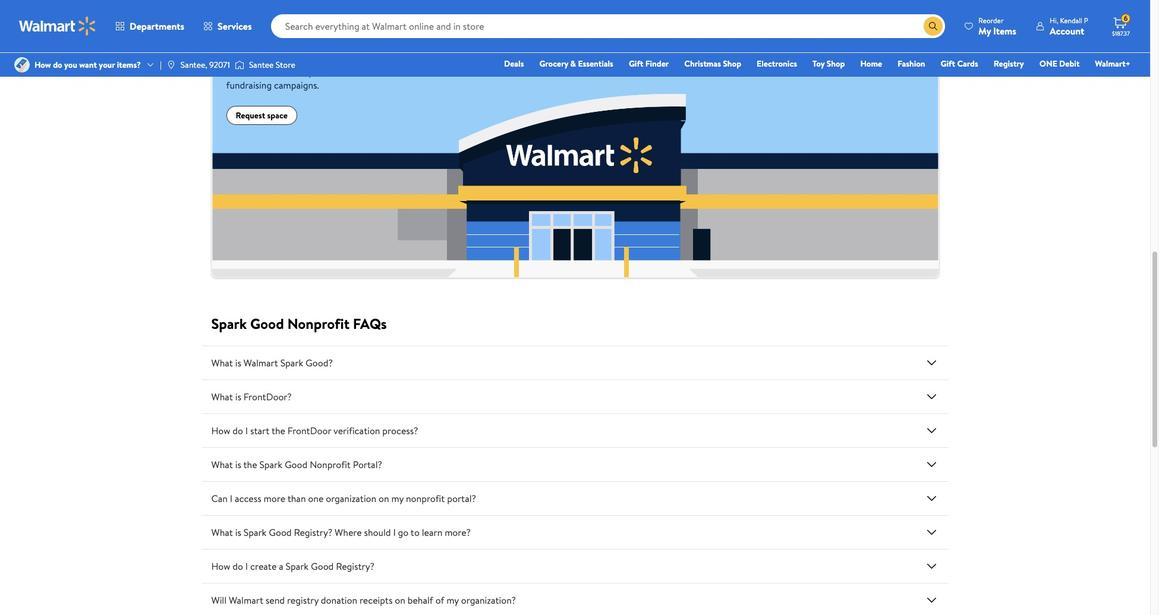 Task type: vqa. For each thing, say whether or not it's contained in the screenshot.
"the" to the middle
yes



Task type: describe. For each thing, give the bounding box(es) containing it.
0 vertical spatial nonprofit
[[288, 313, 350, 334]]

spark right a
[[286, 560, 309, 573]]

portal?
[[353, 458, 382, 471]]

i left the start
[[246, 424, 248, 437]]

christmas shop link
[[679, 57, 747, 70]]

what for what is walmart spark good?
[[211, 356, 233, 369]]

good up than on the bottom of page
[[285, 458, 308, 471]]

Search search field
[[271, 14, 946, 38]]

i left create
[[246, 560, 248, 573]]

invite
[[242, 52, 264, 65]]

frontdoor?
[[244, 390, 292, 403]]

good?
[[306, 356, 333, 369]]

92071
[[209, 59, 230, 71]]

what is frontdoor?
[[211, 390, 292, 403]]

do for start
[[233, 424, 243, 437]]

organization?
[[461, 593, 516, 607]]

gift cards link
[[936, 57, 984, 70]]

gift finder link
[[624, 57, 675, 70]]

home
[[861, 58, 883, 70]]

good up what is walmart spark good?
[[250, 313, 284, 334]]

what is the spark good nonprofit portal? image
[[925, 457, 939, 472]]

0 vertical spatial walmart
[[244, 356, 278, 369]]

finder
[[646, 58, 669, 70]]

what is walmart spark good?
[[211, 356, 333, 369]]

should
[[364, 526, 391, 539]]

community
[[267, 52, 313, 65]]

is for the
[[235, 458, 241, 471]]

we
[[319, 12, 342, 38]]

how for how do i start the frontdoor verification process?
[[211, 424, 230, 437]]

send
[[266, 593, 285, 607]]

more
[[264, 492, 286, 505]]

1 vertical spatial walmart
[[229, 593, 263, 607]]

spark up more
[[260, 458, 283, 471]]

receipts
[[360, 593, 393, 607]]

reorder
[[979, 15, 1004, 25]]

deals link
[[499, 57, 530, 70]]

go
[[398, 526, 409, 539]]

will walmart send registry donation receipts on behalf of my organization?
[[211, 593, 516, 607]]

gift cards
[[941, 58, 979, 70]]

6 $187.37
[[1113, 13, 1131, 37]]

1 horizontal spatial to
[[411, 526, 420, 539]]

1 vertical spatial registry?
[[336, 560, 375, 573]]

Walmart Site-Wide search field
[[271, 14, 946, 38]]

0 vertical spatial registry?
[[294, 526, 333, 539]]

search icon image
[[929, 21, 939, 31]]

one
[[308, 492, 324, 505]]

santee store
[[249, 59, 295, 71]]

 image for how do you want your items?
[[14, 57, 30, 73]]

toy shop
[[813, 58, 845, 70]]

deals
[[504, 58, 524, 70]]

use
[[226, 65, 240, 79]]

|
[[160, 59, 162, 71]]

how do i create a spark good registry?
[[211, 560, 375, 573]]

outdoor
[[270, 65, 303, 79]]

behalf
[[408, 593, 433, 607]]

departments
[[130, 20, 184, 33]]

request space
[[236, 109, 288, 121]]

portal?
[[447, 492, 476, 505]]

registry link
[[989, 57, 1030, 70]]

 image for santee store
[[235, 59, 244, 71]]

gift finder
[[629, 58, 669, 70]]

i left go
[[393, 526, 396, 539]]

can i access more than one organization on my nonprofit portal?
[[211, 492, 476, 505]]

to inside we invite community organizations to request the use of our outdoor space for awareness and fundraising campaigns.
[[372, 52, 381, 65]]

how for how do you want your items?
[[34, 59, 51, 71]]

home link
[[856, 57, 888, 70]]

you
[[64, 59, 77, 71]]

can i access more than one organization on my nonprofit portal? image
[[925, 491, 939, 505]]

hi,
[[1050, 15, 1059, 25]]

hi, kendall p account
[[1050, 15, 1089, 37]]

more?
[[445, 526, 471, 539]]

learn
[[422, 526, 443, 539]]

what for what is frontdoor?
[[211, 390, 233, 403]]

grocery & essentials link
[[534, 57, 619, 70]]

shop for toy shop
[[827, 58, 845, 70]]

1 vertical spatial space
[[267, 109, 288, 121]]

how do i create a spark good registry? image
[[925, 559, 939, 573]]

santee, 92071
[[181, 59, 230, 71]]

santee,
[[181, 59, 207, 71]]

create
[[250, 560, 277, 573]]

of for behalf
[[436, 593, 445, 607]]

start
[[250, 424, 270, 437]]

will
[[211, 593, 227, 607]]

than
[[288, 492, 306, 505]]

services button
[[194, 12, 261, 40]]

request space link
[[226, 106, 297, 125]]

request
[[236, 109, 265, 121]]

registry
[[994, 58, 1025, 70]]

0 vertical spatial on
[[379, 492, 389, 505]]

how for how do i create a spark good registry?
[[211, 560, 230, 573]]

walmart+
[[1096, 58, 1131, 70]]

good up a
[[269, 526, 292, 539]]

where
[[335, 526, 362, 539]]

shop for christmas shop
[[723, 58, 742, 70]]

what is walmart spark good? image
[[925, 356, 939, 370]]

donation
[[321, 593, 358, 607]]



Task type: locate. For each thing, give the bounding box(es) containing it.
space right the request on the left of page
[[267, 109, 288, 121]]

of inside we invite community organizations to request the use of our outdoor space for awareness and fundraising campaigns.
[[242, 65, 251, 79]]

do for create
[[233, 560, 243, 573]]

the right the request
[[416, 52, 430, 65]]

0 vertical spatial the
[[416, 52, 430, 65]]

1 horizontal spatial shop
[[827, 58, 845, 70]]

gift left finder
[[629, 58, 644, 70]]

santee
[[249, 59, 274, 71]]

gift for gift finder
[[629, 58, 644, 70]]

2 vertical spatial how
[[211, 560, 230, 573]]

how up will
[[211, 560, 230, 573]]

is up what is frontdoor?
[[235, 356, 241, 369]]

1 vertical spatial how
[[211, 424, 230, 437]]

reorder my items
[[979, 15, 1017, 37]]

do
[[53, 59, 62, 71], [233, 424, 243, 437], [233, 560, 243, 573]]

1 shop from the left
[[723, 58, 742, 70]]

what for what is the spark good nonprofit portal?
[[211, 458, 233, 471]]

1 vertical spatial of
[[436, 593, 445, 607]]

walmart image
[[19, 17, 96, 36]]

the up access
[[244, 458, 257, 471]]

i
[[246, 424, 248, 437], [230, 492, 233, 505], [393, 526, 396, 539], [246, 560, 248, 573]]

on left behalf
[[395, 593, 406, 607]]

on right organization
[[379, 492, 389, 505]]

0 horizontal spatial space
[[267, 109, 288, 121]]

1 vertical spatial nonprofit
[[310, 458, 351, 471]]

a
[[279, 560, 284, 573]]

0 vertical spatial to
[[372, 52, 381, 65]]

we
[[226, 52, 239, 65]]

of
[[242, 65, 251, 79], [436, 593, 445, 607]]

account
[[1050, 24, 1085, 37]]

registry?
[[294, 526, 333, 539], [336, 560, 375, 573]]

1 horizontal spatial  image
[[235, 59, 244, 71]]

can
[[211, 492, 228, 505]]

toy shop link
[[808, 57, 851, 70]]

will walmart send registry donation receipts on behalf of my organization? image
[[925, 593, 939, 607]]

our
[[254, 65, 267, 79]]

3 is from the top
[[235, 458, 241, 471]]

more ways we help
[[226, 12, 382, 38]]

electronics
[[757, 58, 798, 70]]

on
[[379, 492, 389, 505], [395, 593, 406, 607]]

4 what from the top
[[211, 526, 233, 539]]

good up donation
[[311, 560, 334, 573]]

1 gift from the left
[[629, 58, 644, 70]]

request
[[383, 52, 414, 65]]

for
[[331, 65, 343, 79]]

0 horizontal spatial gift
[[629, 58, 644, 70]]

0 horizontal spatial shop
[[723, 58, 742, 70]]

nonprofit up good? on the left of the page
[[288, 313, 350, 334]]

services
[[218, 20, 252, 33]]

my
[[979, 24, 992, 37]]

2 vertical spatial do
[[233, 560, 243, 573]]

1 vertical spatial my
[[447, 593, 459, 607]]

1 vertical spatial do
[[233, 424, 243, 437]]

2 shop from the left
[[827, 58, 845, 70]]

1 vertical spatial on
[[395, 593, 406, 607]]

ways
[[274, 12, 314, 38]]

is left frontdoor?
[[235, 390, 241, 403]]

space left for
[[305, 65, 328, 79]]

 image right 92071 in the left of the page
[[235, 59, 244, 71]]

how left the start
[[211, 424, 230, 437]]

how do i start the frontdoor verification process? image
[[925, 423, 939, 438]]

0 vertical spatial of
[[242, 65, 251, 79]]

items
[[994, 24, 1017, 37]]

of left our
[[242, 65, 251, 79]]

one debit
[[1040, 58, 1080, 70]]

to
[[372, 52, 381, 65], [411, 526, 420, 539]]

nonprofit
[[288, 313, 350, 334], [310, 458, 351, 471]]

walmart up frontdoor?
[[244, 356, 278, 369]]

grocery & essentials
[[540, 58, 614, 70]]

 image left you
[[14, 57, 30, 73]]

1 vertical spatial to
[[411, 526, 420, 539]]

3 what from the top
[[211, 458, 233, 471]]

0 horizontal spatial on
[[379, 492, 389, 505]]

is for spark
[[235, 526, 241, 539]]

what down can
[[211, 526, 233, 539]]

one
[[1040, 58, 1058, 70]]

organization
[[326, 492, 377, 505]]

we invite community organizations to request the use of our outdoor space for awareness and fundraising campaigns.
[[226, 52, 430, 92]]

electronics link
[[752, 57, 803, 70]]

0 horizontal spatial to
[[372, 52, 381, 65]]

p
[[1085, 15, 1089, 25]]

registry? down one
[[294, 526, 333, 539]]

&
[[571, 58, 576, 70]]

gift left cards
[[941, 58, 956, 70]]

organizations
[[315, 52, 370, 65]]

0 horizontal spatial my
[[392, 492, 404, 505]]

my left the nonprofit at the bottom of page
[[392, 492, 404, 505]]

nonprofit up can i access more than one organization on my nonprofit portal?
[[310, 458, 351, 471]]

how do you want your items?
[[34, 59, 141, 71]]

1 vertical spatial the
[[272, 424, 285, 437]]

$187.37
[[1113, 29, 1131, 37]]

access
[[235, 492, 262, 505]]

2 is from the top
[[235, 390, 241, 403]]

shop right christmas at the right top of the page
[[723, 58, 742, 70]]

to right go
[[411, 526, 420, 539]]

is for walmart
[[235, 356, 241, 369]]

my right behalf
[[447, 593, 459, 607]]

do left the start
[[233, 424, 243, 437]]

walmart right will
[[229, 593, 263, 607]]

of for use
[[242, 65, 251, 79]]

is up access
[[235, 458, 241, 471]]

what is the spark good nonprofit portal?
[[211, 458, 382, 471]]

what up what is frontdoor?
[[211, 356, 233, 369]]

do left you
[[53, 59, 62, 71]]

one debit link
[[1035, 57, 1086, 70]]

0 vertical spatial my
[[392, 492, 404, 505]]

fashion
[[898, 58, 926, 70]]

essentials
[[578, 58, 614, 70]]

0 horizontal spatial  image
[[14, 57, 30, 73]]

is down access
[[235, 526, 241, 539]]

how do i start the frontdoor verification process?
[[211, 424, 418, 437]]

0 horizontal spatial of
[[242, 65, 251, 79]]

1 horizontal spatial my
[[447, 593, 459, 607]]

help
[[346, 12, 382, 38]]

how left you
[[34, 59, 51, 71]]

space inside we invite community organizations to request the use of our outdoor space for awareness and fundraising campaigns.
[[305, 65, 328, 79]]

0 horizontal spatial registry?
[[294, 526, 333, 539]]

and
[[389, 65, 404, 79]]

1 what from the top
[[211, 356, 233, 369]]

spark up what is walmart spark good?
[[211, 313, 247, 334]]

what left frontdoor?
[[211, 390, 233, 403]]

6
[[1125, 13, 1128, 23]]

0 vertical spatial space
[[305, 65, 328, 79]]

kendall
[[1061, 15, 1083, 25]]

fashion link
[[893, 57, 931, 70]]

debit
[[1060, 58, 1080, 70]]

verification
[[334, 424, 380, 437]]

shop right toy
[[827, 58, 845, 70]]

1 horizontal spatial gift
[[941, 58, 956, 70]]

frontdoor
[[288, 424, 331, 437]]

nonprofit
[[406, 492, 445, 505]]

spark left good? on the left of the page
[[281, 356, 304, 369]]

to left the request
[[372, 52, 381, 65]]

2 gift from the left
[[941, 58, 956, 70]]

spark down access
[[244, 526, 267, 539]]

gift
[[629, 58, 644, 70], [941, 58, 956, 70]]

 image
[[14, 57, 30, 73], [235, 59, 244, 71]]

christmas shop
[[685, 58, 742, 70]]

2 vertical spatial the
[[244, 458, 257, 471]]

1 horizontal spatial of
[[436, 593, 445, 607]]

spark good nonprofit faqs
[[211, 313, 387, 334]]

what up can
[[211, 458, 233, 471]]

shop
[[723, 58, 742, 70], [827, 58, 845, 70]]

walmart+ link
[[1090, 57, 1137, 70]]

1 horizontal spatial space
[[305, 65, 328, 79]]

grocery
[[540, 58, 569, 70]]

items?
[[117, 59, 141, 71]]

i right can
[[230, 492, 233, 505]]

awareness
[[345, 65, 387, 79]]

registry
[[287, 593, 319, 607]]

the right the start
[[272, 424, 285, 437]]

christmas
[[685, 58, 721, 70]]

1 is from the top
[[235, 356, 241, 369]]

toy
[[813, 58, 825, 70]]

2 what from the top
[[211, 390, 233, 403]]

what for what is spark good registry? where should i go to learn more?
[[211, 526, 233, 539]]

1 horizontal spatial registry?
[[336, 560, 375, 573]]

what is frontdoor? image
[[925, 389, 939, 404]]

of right behalf
[[436, 593, 445, 607]]

is for frontdoor?
[[235, 390, 241, 403]]

what is spark good registry? where should i go to learn more? image
[[925, 525, 939, 539]]

do for want
[[53, 59, 62, 71]]

1 horizontal spatial the
[[272, 424, 285, 437]]

departments button
[[106, 12, 194, 40]]

4 is from the top
[[235, 526, 241, 539]]

gift for gift cards
[[941, 58, 956, 70]]

2 horizontal spatial the
[[416, 52, 430, 65]]

campaigns.
[[274, 79, 319, 92]]

fundraising
[[226, 79, 272, 92]]

registry? down where
[[336, 560, 375, 573]]

the inside we invite community organizations to request the use of our outdoor space for awareness and fundraising campaigns.
[[416, 52, 430, 65]]

want
[[79, 59, 97, 71]]

what is spark good registry? where should i go to learn more?
[[211, 526, 471, 539]]

1 horizontal spatial on
[[395, 593, 406, 607]]

spark
[[211, 313, 247, 334], [281, 356, 304, 369], [260, 458, 283, 471], [244, 526, 267, 539], [286, 560, 309, 573]]

space
[[305, 65, 328, 79], [267, 109, 288, 121]]

0 vertical spatial how
[[34, 59, 51, 71]]

store
[[276, 59, 295, 71]]

 image
[[166, 60, 176, 70]]

0 vertical spatial do
[[53, 59, 62, 71]]

more
[[226, 12, 270, 38]]

0 horizontal spatial the
[[244, 458, 257, 471]]

faqs
[[353, 313, 387, 334]]

do left create
[[233, 560, 243, 573]]

process?
[[383, 424, 418, 437]]



